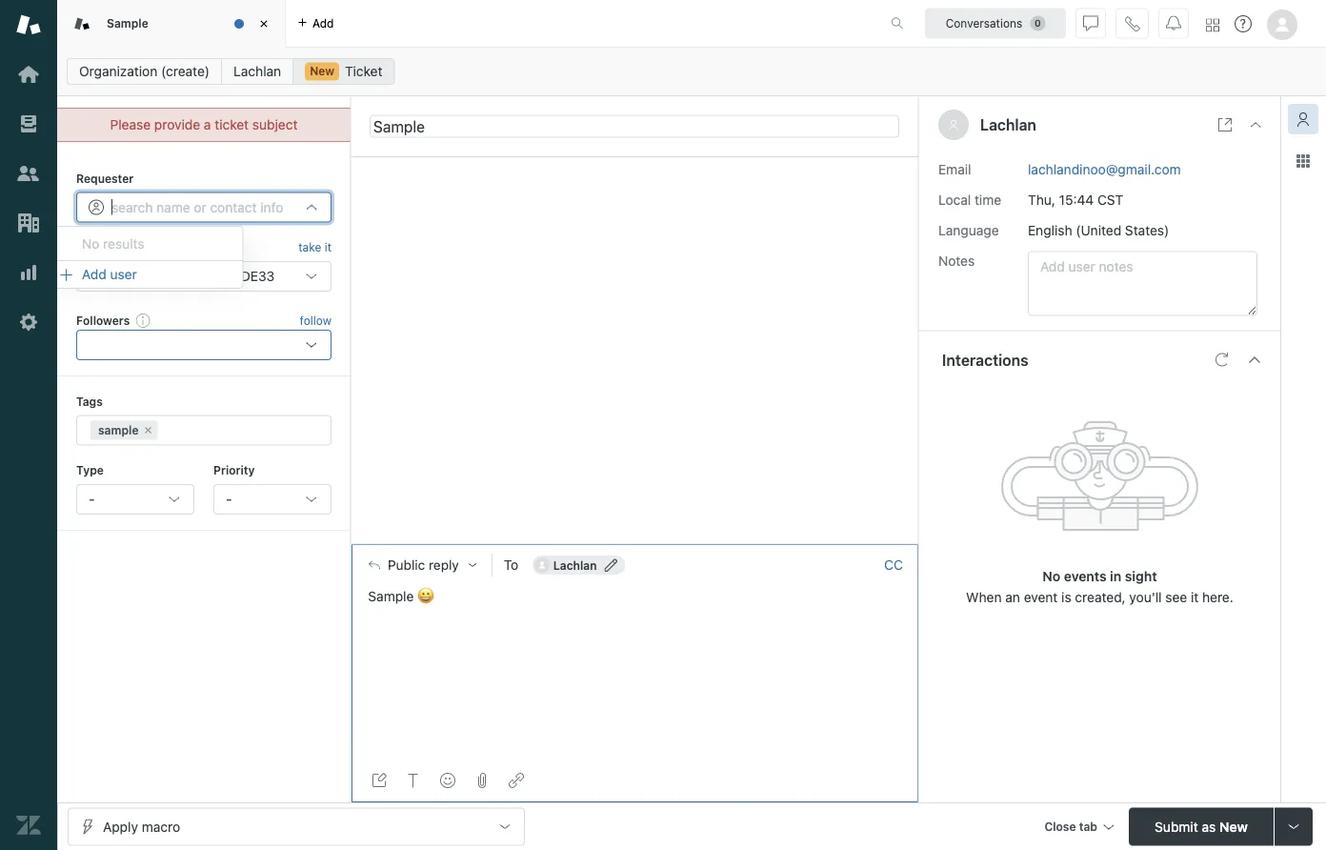 Task type: vqa. For each thing, say whether or not it's contained in the screenshot.
Add link (Cmd K) ICON
yes



Task type: describe. For each thing, give the bounding box(es) containing it.
type
[[76, 464, 104, 477]]

reply
[[429, 557, 459, 573]]

in
[[1111, 568, 1122, 584]]

you'll
[[1130, 589, 1163, 605]]

to
[[504, 557, 519, 573]]

lachlan inside "link"
[[234, 63, 281, 79]]

no for results
[[82, 236, 99, 252]]

states)
[[1126, 222, 1170, 238]]

add link (cmd k) image
[[509, 773, 524, 788]]

apply
[[103, 819, 138, 835]]

apply macro
[[103, 819, 180, 835]]

view more details image
[[1218, 117, 1234, 133]]

followers element
[[76, 330, 332, 361]]

add button
[[286, 0, 346, 47]]

zendesk support image
[[16, 12, 41, 37]]

no for events
[[1043, 568, 1061, 584]]

close tab button
[[1037, 808, 1122, 849]]

cst
[[1098, 192, 1124, 207]]

remove image
[[142, 425, 154, 436]]

when
[[967, 589, 1002, 605]]

organization
[[79, 63, 158, 79]]

take
[[299, 241, 322, 254]]

close tab
[[1045, 820, 1098, 834]]

sight
[[1126, 568, 1158, 584]]

public
[[388, 557, 425, 573]]

2 vertical spatial lachlan
[[554, 559, 597, 572]]

(united
[[1077, 222, 1122, 238]]

followers
[[76, 313, 130, 327]]

minimize composer image
[[627, 537, 642, 552]]

reporting image
[[16, 260, 41, 285]]

get started image
[[16, 62, 41, 87]]

sample tab
[[57, 0, 286, 48]]

tags
[[76, 395, 103, 408]]

admin image
[[16, 310, 41, 335]]

subject
[[253, 117, 298, 133]]

sample 😀️
[[368, 589, 431, 605]]

insert emojis image
[[440, 773, 456, 788]]

notes
[[939, 253, 975, 268]]

thu, 15:44 cst
[[1029, 192, 1124, 207]]

cc
[[885, 557, 904, 573]]

submit
[[1156, 819, 1199, 835]]

events
[[1065, 568, 1107, 584]]

add attachment image
[[475, 773, 490, 788]]

follow
[[300, 314, 332, 327]]

requester list box
[[47, 226, 243, 289]]

secondary element
[[57, 52, 1327, 91]]

results
[[103, 236, 144, 252]]

1 vertical spatial lachlan
[[981, 116, 1037, 134]]

an
[[1006, 589, 1021, 605]]

add
[[313, 17, 334, 30]]

macro
[[142, 819, 180, 835]]

zendesk image
[[16, 813, 41, 838]]

(create)
[[161, 63, 210, 79]]

event
[[1024, 589, 1058, 605]]

priority
[[214, 464, 255, 477]]

close image inside sample tab
[[255, 14, 274, 33]]

new inside secondary element
[[310, 64, 335, 78]]

organization (create) button
[[67, 58, 222, 85]]

tabs tab list
[[57, 0, 871, 48]]

add user option
[[47, 260, 243, 289]]

it inside button
[[325, 241, 332, 254]]

please
[[110, 117, 151, 133]]

it inside no events in sight when an event is created, you'll see it here.
[[1192, 589, 1199, 605]]

edit user image
[[605, 559, 618, 572]]

sample for sample 😀️
[[368, 589, 414, 605]]

english
[[1029, 222, 1073, 238]]

provide
[[154, 117, 200, 133]]

organization (create)
[[79, 63, 210, 79]]

cc button
[[885, 557, 904, 574]]

lachlandinoo@gmail.com
[[1029, 161, 1182, 177]]

displays possible ticket submission types image
[[1287, 819, 1302, 835]]

created,
[[1076, 589, 1126, 605]]



Task type: locate. For each thing, give the bounding box(es) containing it.
public reply button
[[352, 545, 492, 585]]

1 horizontal spatial new
[[1220, 819, 1249, 835]]

- button down priority on the bottom left
[[214, 484, 332, 515]]

Subject field
[[370, 115, 900, 138]]

Requester field
[[112, 199, 296, 216]]

2 - button from the left
[[214, 484, 332, 515]]

main element
[[0, 0, 57, 850]]

0 vertical spatial sample
[[107, 16, 148, 30]]

0 horizontal spatial -
[[89, 491, 95, 507]]

0 vertical spatial new
[[310, 64, 335, 78]]

english (united states)
[[1029, 222, 1170, 238]]

lachlan up time
[[981, 116, 1037, 134]]

customer context image
[[1296, 112, 1312, 127]]

1 horizontal spatial lachlan
[[554, 559, 597, 572]]

it right see
[[1192, 589, 1199, 605]]

close image
[[255, 14, 274, 33], [1249, 117, 1264, 133]]

close image up lachlan "link"
[[255, 14, 274, 33]]

1 horizontal spatial -
[[226, 491, 232, 507]]

a
[[204, 117, 211, 133]]

requester
[[76, 172, 134, 185]]

- button for priority
[[214, 484, 332, 515]]

1 vertical spatial no
[[1043, 568, 1061, 584]]

0 horizontal spatial - button
[[76, 484, 194, 515]]

please provide a ticket subject
[[110, 117, 298, 133]]

notifications image
[[1167, 16, 1182, 31]]

close image right view more details icon
[[1249, 117, 1264, 133]]

- down priority on the bottom left
[[226, 491, 232, 507]]

email
[[939, 161, 972, 177]]

0 horizontal spatial close image
[[255, 14, 274, 33]]

customers image
[[16, 161, 41, 186]]

as
[[1203, 819, 1217, 835]]

local
[[939, 192, 972, 207]]

requester element
[[76, 192, 332, 222]]

0 horizontal spatial sample
[[107, 16, 148, 30]]

lachlan up subject
[[234, 63, 281, 79]]

user image
[[948, 119, 960, 131], [950, 120, 958, 130]]

1 vertical spatial new
[[1220, 819, 1249, 835]]

-
[[89, 491, 95, 507], [226, 491, 232, 507]]

add user
[[82, 266, 137, 282]]

views image
[[16, 112, 41, 136]]

here.
[[1203, 589, 1234, 605]]

tab
[[1080, 820, 1098, 834]]

1 horizontal spatial close image
[[1249, 117, 1264, 133]]

no events in sight when an event is created, you'll see it here.
[[967, 568, 1234, 605]]

- button for type
[[76, 484, 194, 515]]

submit as new
[[1156, 819, 1249, 835]]

it right take
[[325, 241, 332, 254]]

local time
[[939, 192, 1002, 207]]

add
[[82, 266, 107, 282]]

0 vertical spatial close image
[[255, 14, 274, 33]]

new right the as
[[1220, 819, 1249, 835]]

lachlan right the lachlandinoo@gmail.com icon
[[554, 559, 597, 572]]

1 horizontal spatial sample
[[368, 589, 414, 605]]

😀️
[[418, 589, 431, 605]]

time
[[975, 192, 1002, 207]]

1 vertical spatial sample
[[368, 589, 414, 605]]

0 horizontal spatial it
[[325, 241, 332, 254]]

no up event
[[1043, 568, 1061, 584]]

public reply
[[388, 557, 459, 573]]

no inside the requester list box
[[82, 236, 99, 252]]

- down type
[[89, 491, 95, 507]]

1 horizontal spatial it
[[1192, 589, 1199, 605]]

no
[[82, 236, 99, 252], [1043, 568, 1061, 584]]

2 - from the left
[[226, 491, 232, 507]]

sample inside sample 😀️ text box
[[368, 589, 414, 605]]

- for type
[[89, 491, 95, 507]]

lachlan link
[[221, 58, 294, 85]]

get help image
[[1235, 15, 1253, 32]]

thu,
[[1029, 192, 1056, 207]]

close
[[1045, 820, 1077, 834]]

no results
[[82, 236, 144, 252]]

Add user notes text field
[[1029, 251, 1258, 316]]

0 vertical spatial lachlan
[[234, 63, 281, 79]]

lachlan
[[234, 63, 281, 79], [981, 116, 1037, 134], [554, 559, 597, 572]]

take it button
[[299, 238, 332, 257]]

1 - button from the left
[[76, 484, 194, 515]]

0 horizontal spatial lachlan
[[234, 63, 281, 79]]

conversations
[[946, 17, 1023, 30]]

1 - from the left
[[89, 491, 95, 507]]

zendesk products image
[[1207, 19, 1220, 32]]

- button down type
[[76, 484, 194, 515]]

take it
[[299, 241, 332, 254]]

button displays agent's chat status as invisible. image
[[1084, 16, 1099, 31]]

sample
[[98, 424, 139, 437]]

is
[[1062, 589, 1072, 605]]

conversations button
[[926, 8, 1067, 39]]

interactions
[[943, 351, 1029, 369]]

0 vertical spatial no
[[82, 236, 99, 252]]

new left "ticket"
[[310, 64, 335, 78]]

0 vertical spatial it
[[325, 241, 332, 254]]

apps image
[[1296, 153, 1312, 169]]

sample up organization
[[107, 16, 148, 30]]

new
[[310, 64, 335, 78], [1220, 819, 1249, 835]]

it
[[325, 241, 332, 254], [1192, 589, 1199, 605]]

see
[[1166, 589, 1188, 605]]

sample inside sample tab
[[107, 16, 148, 30]]

1 horizontal spatial no
[[1043, 568, 1061, 584]]

ticket
[[345, 63, 383, 79]]

organizations image
[[16, 211, 41, 235]]

sample left 😀️
[[368, 589, 414, 605]]

- button
[[76, 484, 194, 515], [214, 484, 332, 515]]

Public reply composer text field
[[360, 585, 910, 626]]

0 horizontal spatial no
[[82, 236, 99, 252]]

info on adding followers image
[[136, 313, 151, 328]]

draft mode image
[[372, 773, 387, 788]]

no up add
[[82, 236, 99, 252]]

1 horizontal spatial - button
[[214, 484, 332, 515]]

2 horizontal spatial lachlan
[[981, 116, 1037, 134]]

lachlandinoo@gmail.com image
[[535, 558, 550, 573]]

sample
[[107, 16, 148, 30], [368, 589, 414, 605]]

user
[[110, 266, 137, 282]]

1 vertical spatial close image
[[1249, 117, 1264, 133]]

format text image
[[406, 773, 421, 788]]

no inside no events in sight when an event is created, you'll see it here.
[[1043, 568, 1061, 584]]

15:44
[[1060, 192, 1095, 207]]

sunnyupside33
[[165, 268, 275, 284]]

- for priority
[[226, 491, 232, 507]]

1 vertical spatial it
[[1192, 589, 1199, 605]]

ticket
[[215, 117, 249, 133]]

sample for sample
[[107, 16, 148, 30]]

language
[[939, 222, 1000, 238]]

0 horizontal spatial new
[[310, 64, 335, 78]]

follow button
[[300, 312, 332, 329]]



